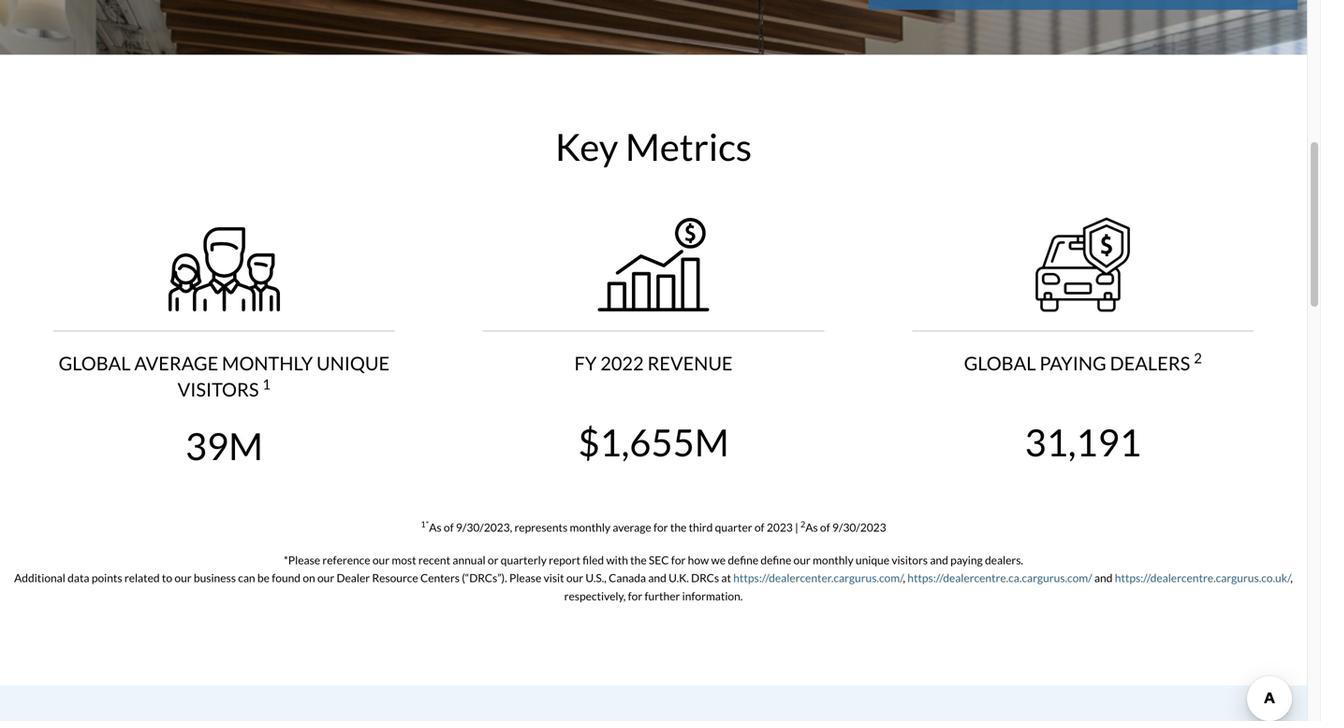 Task type: locate. For each thing, give the bounding box(es) containing it.
as
[[429, 521, 442, 535], [806, 521, 818, 535]]

1 horizontal spatial ,
[[1291, 572, 1293, 585]]

business
[[194, 572, 236, 585]]

related
[[124, 572, 160, 585]]

1 horizontal spatial for
[[654, 521, 668, 535]]

0 horizontal spatial for
[[628, 590, 643, 603]]

0 vertical spatial 2
[[1194, 350, 1202, 367]]

1 horizontal spatial and
[[930, 554, 948, 567]]

data
[[68, 572, 89, 585]]

define
[[728, 554, 759, 567], [761, 554, 792, 567]]

canada
[[609, 572, 646, 585]]

31,191
[[1025, 420, 1141, 465]]

paying
[[951, 554, 983, 567]]

m down visitors
[[229, 424, 263, 469]]

0 horizontal spatial global
[[59, 352, 131, 375]]

our right to
[[175, 572, 192, 585]]

our
[[373, 554, 390, 567], [794, 554, 811, 567], [175, 572, 192, 585], [317, 572, 334, 585], [566, 572, 583, 585]]

3 of from the left
[[820, 521, 830, 535]]

the left the third
[[670, 521, 687, 535]]

be
[[257, 572, 270, 585]]

1 vertical spatial 2
[[801, 520, 806, 530]]

1 horizontal spatial as
[[806, 521, 818, 535]]

|
[[795, 521, 798, 535]]

2 horizontal spatial for
[[671, 554, 686, 567]]

0 horizontal spatial the
[[630, 554, 647, 567]]

https://dealercenter.cargurus.com/
[[733, 572, 903, 585]]

0 vertical spatial the
[[670, 521, 687, 535]]

global paying dealers 2
[[964, 350, 1202, 375]]

main content containing key metrics
[[0, 55, 1307, 722]]

$
[[578, 420, 600, 465]]

0 horizontal spatial of
[[444, 521, 454, 535]]

third
[[689, 521, 713, 535]]

1 vertical spatial the
[[630, 554, 647, 567]]

global
[[59, 352, 131, 375], [964, 352, 1036, 375]]

monthly
[[570, 521, 611, 535], [813, 554, 854, 567]]

for inside , respectively, for further information.
[[628, 590, 643, 603]]

2 as from the left
[[806, 521, 818, 535]]

2 global from the left
[[964, 352, 1036, 375]]

revenue
[[648, 352, 733, 375]]

39 m
[[185, 424, 263, 469]]

of right |
[[820, 521, 830, 535]]

2 right |
[[801, 520, 806, 530]]

1 horizontal spatial global
[[964, 352, 1036, 375]]

1 , from the left
[[903, 572, 905, 585]]

represents
[[515, 521, 568, 535]]

respectively,
[[564, 590, 626, 603]]

u.k.
[[669, 572, 689, 585]]

quarterly
[[501, 554, 547, 567]]

of left 2023
[[755, 521, 765, 535]]

define up at
[[728, 554, 759, 567]]

2 vertical spatial for
[[628, 590, 643, 603]]

monthly up filed
[[570, 521, 611, 535]]

2 horizontal spatial of
[[820, 521, 830, 535]]

0 vertical spatial monthly
[[570, 521, 611, 535]]

our up resource
[[373, 554, 390, 567]]

as right |
[[806, 521, 818, 535]]

to
[[162, 572, 172, 585]]

average
[[613, 521, 651, 535]]

global inside the global average monthly unique visitors
[[59, 352, 131, 375]]

0 horizontal spatial define
[[728, 554, 759, 567]]

0 horizontal spatial m
[[229, 424, 263, 469]]

for up u.k.
[[671, 554, 686, 567]]

2
[[1194, 350, 1202, 367], [801, 520, 806, 530]]

global left average
[[59, 352, 131, 375]]

0 horizontal spatial and
[[648, 572, 667, 585]]

global average monthly unique visitors
[[59, 352, 390, 401]]

1 as from the left
[[429, 521, 442, 535]]

dealer
[[337, 572, 370, 585]]

with
[[606, 554, 628, 567]]

2 , from the left
[[1291, 572, 1293, 585]]

1 vertical spatial monthly
[[813, 554, 854, 567]]

1 horizontal spatial of
[[755, 521, 765, 535]]

u.s.,
[[586, 572, 607, 585]]

0 horizontal spatial 2
[[801, 520, 806, 530]]

1* as of 9/30/2023, represents monthly average for the third quarter of 2023 | 2 as of 9/30/2023
[[421, 520, 886, 535]]

metrics
[[626, 124, 752, 169]]

average
[[134, 352, 218, 375]]

2 inside global paying dealers 2
[[1194, 350, 1202, 367]]

main content
[[0, 55, 1307, 722]]

0 horizontal spatial as
[[429, 521, 442, 535]]

information.
[[682, 590, 743, 603]]

m
[[695, 420, 729, 465], [229, 424, 263, 469]]

for down canada
[[628, 590, 643, 603]]

for right average
[[654, 521, 668, 535]]

,
[[903, 572, 905, 585], [1291, 572, 1293, 585]]

the
[[670, 521, 687, 535], [630, 554, 647, 567]]

0 horizontal spatial ,
[[903, 572, 905, 585]]

at
[[721, 572, 731, 585]]

filed
[[583, 554, 604, 567]]

for
[[654, 521, 668, 535], [671, 554, 686, 567], [628, 590, 643, 603]]

as up recent
[[429, 521, 442, 535]]

monthly up https://dealercenter.cargurus.com/
[[813, 554, 854, 567]]

1 horizontal spatial m
[[695, 420, 729, 465]]

https://dealercenter.cargurus.com/ link
[[733, 572, 903, 585]]

of
[[444, 521, 454, 535], [755, 521, 765, 535], [820, 521, 830, 535]]

1 vertical spatial for
[[671, 554, 686, 567]]

1 global from the left
[[59, 352, 131, 375]]

key
[[555, 124, 618, 169]]

fy
[[574, 352, 597, 375]]

global left paying
[[964, 352, 1036, 375]]

0 vertical spatial for
[[654, 521, 668, 535]]

we
[[711, 554, 726, 567]]

for inside 1* as of 9/30/2023, represents monthly average for the third quarter of 2023 | 2 as of 9/30/2023
[[654, 521, 668, 535]]

2022
[[600, 352, 644, 375]]

1 horizontal spatial 2
[[1194, 350, 1202, 367]]

and
[[930, 554, 948, 567], [648, 572, 667, 585], [1095, 572, 1113, 585]]

unique
[[856, 554, 890, 567]]

key metrics
[[555, 124, 752, 169]]

0 horizontal spatial monthly
[[570, 521, 611, 535]]

m down revenue
[[695, 420, 729, 465]]

monthly inside *please reference our most recent annual or quarterly report filed with the sec for how we define define our monthly unique visitors and paying dealers. additional data points related to our business can be found on our dealer resource centers ("drcs"). please visit our u.s., canada and u.k. drcs at https://dealercenter.cargurus.com/ , https://dealercentre.ca.cargurus.com/ and https://dealercentre.cargurus.co.uk/
[[813, 554, 854, 567]]

global for global paying dealers 2
[[964, 352, 1036, 375]]

further
[[645, 590, 680, 603]]

1 horizontal spatial define
[[761, 554, 792, 567]]

the left sec
[[630, 554, 647, 567]]

of right 1*
[[444, 521, 454, 535]]

, inside *please reference our most recent annual or quarterly report filed with the sec for how we define define our monthly unique visitors and paying dealers. additional data points related to our business can be found on our dealer resource centers ("drcs"). please visit our u.s., canada and u.k. drcs at https://dealercenter.cargurus.com/ , https://dealercentre.ca.cargurus.com/ and https://dealercentre.cargurus.co.uk/
[[903, 572, 905, 585]]

1*
[[421, 520, 429, 530]]

1 horizontal spatial monthly
[[813, 554, 854, 567]]

global inside global paying dealers 2
[[964, 352, 1036, 375]]

centers
[[420, 572, 460, 585]]

1 horizontal spatial the
[[670, 521, 687, 535]]

2 right dealers
[[1194, 350, 1202, 367]]

global for global average monthly unique visitors
[[59, 352, 131, 375]]

define down 2023
[[761, 554, 792, 567]]



Task type: describe. For each thing, give the bounding box(es) containing it.
, inside , respectively, for further information.
[[1291, 572, 1293, 585]]

2 inside 1* as of 9/30/2023, represents monthly average for the third quarter of 2023 | 2 as of 9/30/2023
[[801, 520, 806, 530]]

1
[[262, 376, 271, 393]]

monthly
[[222, 352, 313, 375]]

sec
[[649, 554, 669, 567]]

1 of from the left
[[444, 521, 454, 535]]

https://dealercentre.cargurus.co.uk/ link
[[1115, 572, 1291, 585]]

our down report
[[566, 572, 583, 585]]

visitors
[[178, 379, 259, 401]]

fy 2022 revenue
[[574, 352, 733, 375]]

visitors
[[892, 554, 928, 567]]

, respectively, for further information.
[[564, 572, 1293, 603]]

https://dealercentre.ca.cargurus.com/ link
[[908, 572, 1092, 585]]

the inside *please reference our most recent annual or quarterly report filed with the sec for how we define define our monthly unique visitors and paying dealers. additional data points related to our business can be found on our dealer resource centers ("drcs"). please visit our u.s., canada and u.k. drcs at https://dealercenter.cargurus.com/ , https://dealercentre.ca.cargurus.com/ and https://dealercentre.cargurus.co.uk/
[[630, 554, 647, 567]]

*please
[[284, 554, 320, 567]]

can
[[238, 572, 255, 585]]

how
[[688, 554, 709, 567]]

points
[[92, 572, 122, 585]]

1 define from the left
[[728, 554, 759, 567]]

2023
[[767, 521, 793, 535]]

*please reference our most recent annual or quarterly report filed with the sec for how we define define our monthly unique visitors and paying dealers. additional data points related to our business can be found on our dealer resource centers ("drcs"). please visit our u.s., canada and u.k. drcs at https://dealercenter.cargurus.com/ , https://dealercentre.ca.cargurus.com/ and https://dealercentre.cargurus.co.uk/
[[14, 554, 1291, 585]]

for inside *please reference our most recent annual or quarterly report filed with the sec for how we define define our monthly unique visitors and paying dealers. additional data points related to our business can be found on our dealer resource centers ("drcs"). please visit our u.s., canada and u.k. drcs at https://dealercenter.cargurus.com/ , https://dealercentre.ca.cargurus.com/ and https://dealercentre.cargurus.co.uk/
[[671, 554, 686, 567]]

1,655
[[600, 420, 695, 465]]

2 define from the left
[[761, 554, 792, 567]]

dealers.
[[985, 554, 1024, 567]]

most
[[392, 554, 416, 567]]

our up https://dealercenter.cargurus.com/
[[794, 554, 811, 567]]

on
[[303, 572, 315, 585]]

unique
[[317, 352, 390, 375]]

visit
[[544, 572, 564, 585]]

reference
[[323, 554, 370, 567]]

annual
[[453, 554, 486, 567]]

or
[[488, 554, 499, 567]]

additional
[[14, 572, 65, 585]]

drcs
[[691, 572, 719, 585]]

2 of from the left
[[755, 521, 765, 535]]

found
[[272, 572, 301, 585]]

report
[[549, 554, 581, 567]]

quarter
[[715, 521, 753, 535]]

the inside 1* as of 9/30/2023, represents monthly average for the third quarter of 2023 | 2 as of 9/30/2023
[[670, 521, 687, 535]]

9/30/2023,
[[456, 521, 512, 535]]

our right on
[[317, 572, 334, 585]]

https://dealercentre.cargurus.co.uk/
[[1115, 572, 1291, 585]]

2 horizontal spatial and
[[1095, 572, 1113, 585]]

resource
[[372, 572, 418, 585]]

39
[[185, 424, 229, 469]]

monthly inside 1* as of 9/30/2023, represents monthly average for the third quarter of 2023 | 2 as of 9/30/2023
[[570, 521, 611, 535]]

https://dealercentre.ca.cargurus.com/
[[908, 572, 1092, 585]]

9/30/2023
[[832, 521, 886, 535]]

$ 1,655 m
[[578, 420, 729, 465]]

dealers
[[1110, 352, 1190, 375]]

paying
[[1040, 352, 1107, 375]]

("drcs").
[[462, 572, 507, 585]]

please
[[509, 572, 542, 585]]

recent
[[418, 554, 450, 567]]



Task type: vqa. For each thing, say whether or not it's contained in the screenshot.
the bottom "December"
no



